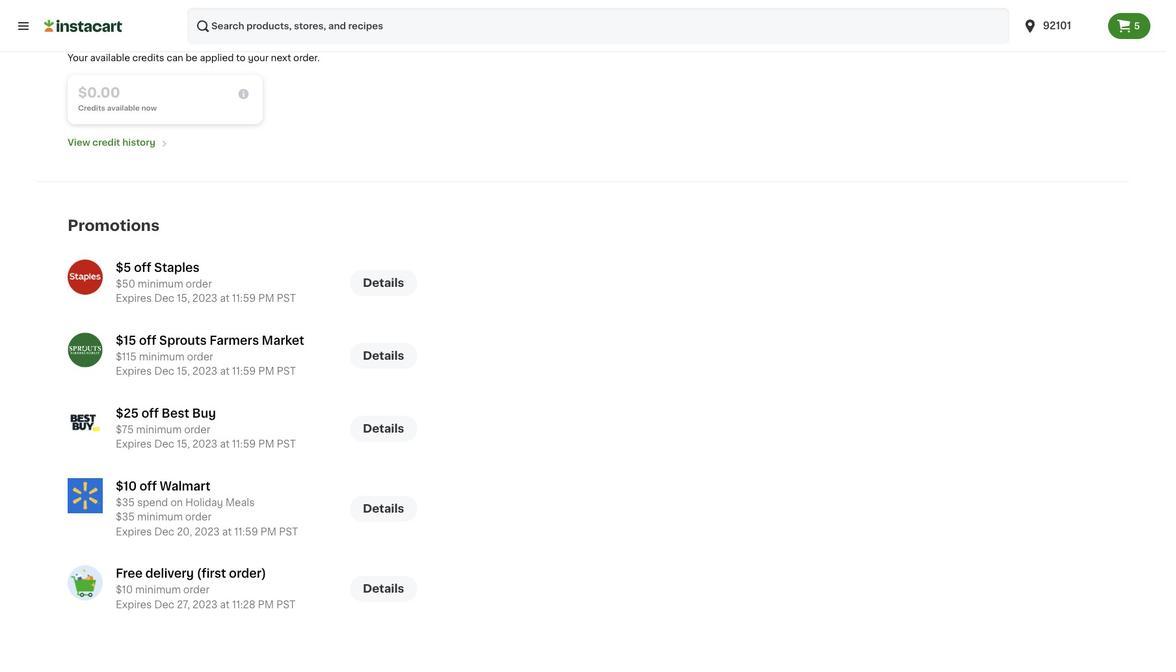 Task type: describe. For each thing, give the bounding box(es) containing it.
Search field
[[187, 8, 1010, 44]]

instacart+ and gift card credits
[[68, 26, 291, 39]]

order inside $5 off staples $50 minimum order expires dec 15, 2023 at 11:59 pm pst
[[186, 279, 212, 289]]

5 button
[[1109, 13, 1151, 39]]

$75
[[116, 425, 134, 434]]

pst inside $10 off walmart $35 spend on holiday meals $35 minimum order expires dec 20, 2023 at 11:59 pm pst
[[279, 527, 298, 537]]

farmers
[[210, 335, 259, 347]]

card
[[204, 26, 237, 39]]

2 92101 button from the left
[[1023, 8, 1101, 44]]

instacart logo image
[[44, 18, 122, 34]]

at inside free delivery (first order) $10 minimum order expires dec 27, 2023 at 11:28 pm pst
[[220, 600, 230, 610]]

$25 off best buy $75 minimum order expires dec 15, 2023 at 11:59 pm pst
[[116, 408, 296, 449]]

dec inside $10 off walmart $35 spend on holiday meals $35 minimum order expires dec 20, 2023 at 11:59 pm pst
[[154, 527, 174, 537]]

expires inside $10 off walmart $35 spend on holiday meals $35 minimum order expires dec 20, 2023 at 11:59 pm pst
[[116, 527, 152, 537]]

free delivery (first order) $10 minimum order expires dec 27, 2023 at 11:28 pm pst
[[116, 568, 296, 610]]

details for $15 off sprouts farmers market
[[363, 351, 404, 361]]

pm inside $10 off walmart $35 spend on holiday meals $35 minimum order expires dec 20, 2023 at 11:59 pm pst
[[261, 527, 277, 537]]

details for $25 off best buy
[[363, 423, 404, 434]]

2023 inside $10 off walmart $35 spend on holiday meals $35 minimum order expires dec 20, 2023 at 11:59 pm pst
[[195, 527, 220, 537]]

pm inside $15 off sprouts farmers market $115 minimum order expires dec 15, 2023 at 11:59 pm pst
[[258, 366, 274, 376]]

0 vertical spatial available
[[90, 53, 130, 62]]

expires inside $25 off best buy $75 minimum order expires dec 15, 2023 at 11:59 pm pst
[[116, 439, 152, 449]]

instacart+
[[68, 26, 142, 39]]

walmart
[[160, 481, 211, 492]]

order inside $15 off sprouts farmers market $115 minimum order expires dec 15, 2023 at 11:59 pm pst
[[187, 352, 213, 362]]

order inside $10 off walmart $35 spend on holiday meals $35 minimum order expires dec 20, 2023 at 11:59 pm pst
[[185, 512, 212, 522]]

now
[[141, 105, 157, 112]]

view credit history link
[[68, 134, 171, 150]]

minimum inside $10 off walmart $35 spend on holiday meals $35 minimum order expires dec 20, 2023 at 11:59 pm pst
[[137, 512, 183, 522]]

pst inside free delivery (first order) $10 minimum order expires dec 27, 2023 at 11:28 pm pst
[[277, 600, 296, 610]]

$15 off sprouts farmers market $115 minimum order expires dec 15, 2023 at 11:59 pm pst
[[116, 335, 304, 376]]

20,
[[177, 527, 192, 537]]

details button for $10 off walmart
[[350, 496, 417, 522]]

promotions
[[68, 218, 160, 233]]

meals
[[226, 498, 255, 507]]

2023 inside $25 off best buy $75 minimum order expires dec 15, 2023 at 11:59 pm pst
[[193, 439, 218, 449]]

your
[[248, 53, 269, 62]]

at inside $5 off staples $50 minimum order expires dec 15, 2023 at 11:59 pm pst
[[220, 294, 230, 303]]

be
[[186, 53, 198, 62]]

your
[[68, 53, 88, 62]]

best
[[162, 408, 189, 419]]

view credit history
[[68, 138, 155, 147]]

pm inside $25 off best buy $75 minimum order expires dec 15, 2023 at 11:59 pm pst
[[258, 439, 274, 449]]

$115
[[116, 352, 137, 362]]

dec inside free delivery (first order) $10 minimum order expires dec 27, 2023 at 11:28 pm pst
[[154, 600, 174, 610]]

off for $25
[[142, 408, 159, 419]]

pst inside $15 off sprouts farmers market $115 minimum order expires dec 15, 2023 at 11:59 pm pst
[[277, 366, 296, 376]]

details button for $25 off best buy
[[350, 416, 417, 442]]

history
[[122, 138, 155, 147]]

view
[[68, 138, 90, 147]]

11:59 inside $10 off walmart $35 spend on holiday meals $35 minimum order expires dec 20, 2023 at 11:59 pm pst
[[234, 527, 258, 537]]

can
[[167, 53, 183, 62]]

at inside $10 off walmart $35 spend on holiday meals $35 minimum order expires dec 20, 2023 at 11:59 pm pst
[[222, 527, 232, 537]]

credits
[[78, 105, 105, 112]]

pst inside $25 off best buy $75 minimum order expires dec 15, 2023 at 11:59 pm pst
[[277, 439, 296, 449]]

$5
[[116, 262, 131, 274]]

2023 inside free delivery (first order) $10 minimum order expires dec 27, 2023 at 11:28 pm pst
[[193, 600, 218, 610]]

gift
[[175, 26, 201, 39]]

$10 inside free delivery (first order) $10 minimum order expires dec 27, 2023 at 11:28 pm pst
[[116, 585, 133, 595]]

staples
[[154, 262, 200, 274]]

applied
[[200, 53, 234, 62]]

credit
[[92, 138, 120, 147]]

pst inside $5 off staples $50 minimum order expires dec 15, 2023 at 11:59 pm pst
[[277, 294, 296, 303]]

on
[[171, 498, 183, 507]]

pm inside $5 off staples $50 minimum order expires dec 15, 2023 at 11:59 pm pst
[[258, 294, 274, 303]]

5
[[1135, 21, 1141, 31]]

order.
[[294, 53, 320, 62]]

and
[[145, 26, 172, 39]]



Task type: vqa. For each thing, say whether or not it's contained in the screenshot.
prices
no



Task type: locate. For each thing, give the bounding box(es) containing it.
2023
[[193, 294, 218, 303], [193, 366, 218, 376], [193, 439, 218, 449], [195, 527, 220, 537], [193, 600, 218, 610]]

0 horizontal spatial credits
[[132, 53, 164, 62]]

1 vertical spatial available
[[107, 105, 140, 112]]

off for $15
[[139, 335, 156, 347]]

1 vertical spatial $10
[[116, 585, 133, 595]]

11:28
[[232, 600, 256, 610]]

3 details from the top
[[363, 423, 404, 434]]

None search field
[[187, 8, 1010, 44]]

1 details from the top
[[363, 278, 404, 288]]

2 15, from the top
[[177, 366, 190, 376]]

off inside $5 off staples $50 minimum order expires dec 15, 2023 at 11:59 pm pst
[[134, 262, 151, 274]]

details button for $5 off staples
[[350, 270, 417, 296]]

off inside $10 off walmart $35 spend on holiday meals $35 minimum order expires dec 20, 2023 at 11:59 pm pst
[[140, 481, 157, 492]]

expires inside $5 off staples $50 minimum order expires dec 15, 2023 at 11:59 pm pst
[[116, 294, 152, 303]]

dec left 20,
[[154, 527, 174, 537]]

15, down staples
[[177, 294, 190, 303]]

credits up your
[[240, 26, 291, 39]]

$50
[[116, 279, 135, 289]]

order up 27,
[[183, 585, 210, 595]]

$0.00
[[78, 86, 120, 99]]

expires down spend
[[116, 527, 152, 537]]

off inside $15 off sprouts farmers market $115 minimum order expires dec 15, 2023 at 11:59 pm pst
[[139, 335, 156, 347]]

1 vertical spatial 15,
[[177, 366, 190, 376]]

order down staples
[[186, 279, 212, 289]]

$10 off walmart $35 spend on holiday meals $35 minimum order expires dec 20, 2023 at 11:59 pm pst
[[116, 481, 298, 537]]

at up farmers
[[220, 294, 230, 303]]

0 vertical spatial credits
[[240, 26, 291, 39]]

order)
[[229, 568, 266, 580]]

11:59 down meals at bottom
[[234, 527, 258, 537]]

dec down staples
[[154, 294, 174, 303]]

92101 button
[[1015, 8, 1109, 44], [1023, 8, 1101, 44]]

off right $15
[[139, 335, 156, 347]]

minimum down staples
[[138, 279, 183, 289]]

available left the now
[[107, 105, 140, 112]]

dec down sprouts
[[154, 366, 174, 376]]

2023 inside $15 off sprouts farmers market $115 minimum order expires dec 15, 2023 at 11:59 pm pst
[[193, 366, 218, 376]]

details button
[[350, 270, 417, 296], [350, 343, 417, 369], [350, 416, 417, 442], [350, 496, 417, 522], [350, 576, 417, 602]]

holiday
[[186, 498, 223, 507]]

expires inside $15 off sprouts farmers market $115 minimum order expires dec 15, 2023 at 11:59 pm pst
[[116, 366, 152, 376]]

minimum
[[138, 279, 183, 289], [139, 352, 185, 362], [136, 425, 182, 434], [137, 512, 183, 522], [135, 585, 181, 595]]

$10 down $75
[[116, 481, 137, 492]]

details for free delivery (first order)
[[363, 584, 404, 594]]

2 details button from the top
[[350, 343, 417, 369]]

at down farmers
[[220, 366, 230, 376]]

market
[[262, 335, 304, 347]]

11:59 inside $15 off sprouts farmers market $115 minimum order expires dec 15, 2023 at 11:59 pm pst
[[232, 366, 256, 376]]

order
[[186, 279, 212, 289], [187, 352, 213, 362], [184, 425, 210, 434], [185, 512, 212, 522], [183, 585, 210, 595]]

2 vertical spatial 15,
[[177, 439, 190, 449]]

at up meals at bottom
[[220, 439, 230, 449]]

2 $35 from the top
[[116, 512, 135, 522]]

11:59 up meals at bottom
[[232, 439, 256, 449]]

1 dec from the top
[[154, 294, 174, 303]]

expires down free
[[116, 600, 152, 610]]

1 details button from the top
[[350, 270, 417, 296]]

$35
[[116, 498, 135, 507], [116, 512, 135, 522]]

details for $10 off walmart
[[363, 504, 404, 514]]

27,
[[177, 600, 190, 610]]

3 expires from the top
[[116, 439, 152, 449]]

3 15, from the top
[[177, 439, 190, 449]]

details button for free delivery (first order)
[[350, 576, 417, 602]]

buy
[[192, 408, 216, 419]]

off right $5
[[134, 262, 151, 274]]

4 details from the top
[[363, 504, 404, 514]]

your available credits can be applied to your next order.
[[68, 53, 320, 62]]

at left 11:28
[[220, 600, 230, 610]]

expires down $115
[[116, 366, 152, 376]]

next
[[271, 53, 291, 62]]

$10
[[116, 481, 137, 492], [116, 585, 133, 595]]

off up spend
[[140, 481, 157, 492]]

minimum inside $5 off staples $50 minimum order expires dec 15, 2023 at 11:59 pm pst
[[138, 279, 183, 289]]

0 vertical spatial 15,
[[177, 294, 190, 303]]

0 vertical spatial $35
[[116, 498, 135, 507]]

$35 left spend
[[116, 498, 135, 507]]

at down meals at bottom
[[222, 527, 232, 537]]

available inside $0.00 credits available now
[[107, 105, 140, 112]]

order down holiday
[[185, 512, 212, 522]]

pm
[[258, 294, 274, 303], [258, 366, 274, 376], [258, 439, 274, 449], [261, 527, 277, 537], [258, 600, 274, 610]]

4 dec from the top
[[154, 527, 174, 537]]

4 expires from the top
[[116, 527, 152, 537]]

1 15, from the top
[[177, 294, 190, 303]]

off right $25
[[142, 408, 159, 419]]

credits
[[240, 26, 291, 39], [132, 53, 164, 62]]

order down buy
[[184, 425, 210, 434]]

2023 right 27,
[[193, 600, 218, 610]]

dec down the best
[[154, 439, 174, 449]]

$15
[[116, 335, 136, 347]]

available
[[90, 53, 130, 62], [107, 105, 140, 112]]

2023 right 20,
[[195, 527, 220, 537]]

$10 down free
[[116, 585, 133, 595]]

$25
[[116, 408, 139, 419]]

details for $5 off staples
[[363, 278, 404, 288]]

$35 up free
[[116, 512, 135, 522]]

expires
[[116, 294, 152, 303], [116, 366, 152, 376], [116, 439, 152, 449], [116, 527, 152, 537], [116, 600, 152, 610]]

dec inside $15 off sprouts farmers market $115 minimum order expires dec 15, 2023 at 11:59 pm pst
[[154, 366, 174, 376]]

15, down the best
[[177, 439, 190, 449]]

1 horizontal spatial credits
[[240, 26, 291, 39]]

15,
[[177, 294, 190, 303], [177, 366, 190, 376], [177, 439, 190, 449]]

dec left 27,
[[154, 600, 174, 610]]

2 $10 from the top
[[116, 585, 133, 595]]

15, inside $25 off best buy $75 minimum order expires dec 15, 2023 at 11:59 pm pst
[[177, 439, 190, 449]]

3 details button from the top
[[350, 416, 417, 442]]

1 92101 button from the left
[[1015, 8, 1109, 44]]

minimum down delivery at the bottom of the page
[[135, 585, 181, 595]]

pst
[[277, 294, 296, 303], [277, 366, 296, 376], [277, 439, 296, 449], [279, 527, 298, 537], [277, 600, 296, 610]]

to
[[236, 53, 246, 62]]

2 dec from the top
[[154, 366, 174, 376]]

sprouts
[[159, 335, 207, 347]]

off for $5
[[134, 262, 151, 274]]

4 details button from the top
[[350, 496, 417, 522]]

minimum inside $25 off best buy $75 minimum order expires dec 15, 2023 at 11:59 pm pst
[[136, 425, 182, 434]]

spend
[[137, 498, 168, 507]]

$0.00 credits available now
[[78, 86, 157, 112]]

1 expires from the top
[[116, 294, 152, 303]]

at inside $15 off sprouts farmers market $115 minimum order expires dec 15, 2023 at 11:59 pm pst
[[220, 366, 230, 376]]

off for $10
[[140, 481, 157, 492]]

dec inside $5 off staples $50 minimum order expires dec 15, 2023 at 11:59 pm pst
[[154, 294, 174, 303]]

dec inside $25 off best buy $75 minimum order expires dec 15, 2023 at 11:59 pm pst
[[154, 439, 174, 449]]

(first
[[197, 568, 226, 580]]

minimum down spend
[[137, 512, 183, 522]]

order inside free delivery (first order) $10 minimum order expires dec 27, 2023 at 11:28 pm pst
[[183, 585, 210, 595]]

11:59
[[232, 294, 256, 303], [232, 366, 256, 376], [232, 439, 256, 449], [234, 527, 258, 537]]

details button for $15 off sprouts farmers market
[[350, 343, 417, 369]]

3 dec from the top
[[154, 439, 174, 449]]

available down instacart+
[[90, 53, 130, 62]]

15, inside $15 off sprouts farmers market $115 minimum order expires dec 15, 2023 at 11:59 pm pst
[[177, 366, 190, 376]]

0 vertical spatial $10
[[116, 481, 137, 492]]

5 details from the top
[[363, 584, 404, 594]]

order down sprouts
[[187, 352, 213, 362]]

details
[[363, 278, 404, 288], [363, 351, 404, 361], [363, 423, 404, 434], [363, 504, 404, 514], [363, 584, 404, 594]]

dec
[[154, 294, 174, 303], [154, 366, 174, 376], [154, 439, 174, 449], [154, 527, 174, 537], [154, 600, 174, 610]]

expires down "$50"
[[116, 294, 152, 303]]

11:59 up farmers
[[232, 294, 256, 303]]

minimum down the best
[[136, 425, 182, 434]]

2023 down staples
[[193, 294, 218, 303]]

expires down $75
[[116, 439, 152, 449]]

minimum inside free delivery (first order) $10 minimum order expires dec 27, 2023 at 11:28 pm pst
[[135, 585, 181, 595]]

expires inside free delivery (first order) $10 minimum order expires dec 27, 2023 at 11:28 pm pst
[[116, 600, 152, 610]]

2 details from the top
[[363, 351, 404, 361]]

5 dec from the top
[[154, 600, 174, 610]]

off inside $25 off best buy $75 minimum order expires dec 15, 2023 at 11:59 pm pst
[[142, 408, 159, 419]]

at
[[220, 294, 230, 303], [220, 366, 230, 376], [220, 439, 230, 449], [222, 527, 232, 537], [220, 600, 230, 610]]

1 vertical spatial credits
[[132, 53, 164, 62]]

5 expires from the top
[[116, 600, 152, 610]]

15, inside $5 off staples $50 minimum order expires dec 15, 2023 at 11:59 pm pst
[[177, 294, 190, 303]]

minimum down sprouts
[[139, 352, 185, 362]]

order inside $25 off best buy $75 minimum order expires dec 15, 2023 at 11:59 pm pst
[[184, 425, 210, 434]]

1 $10 from the top
[[116, 481, 137, 492]]

minimum inside $15 off sprouts farmers market $115 minimum order expires dec 15, 2023 at 11:59 pm pst
[[139, 352, 185, 362]]

at inside $25 off best buy $75 minimum order expires dec 15, 2023 at 11:59 pm pst
[[220, 439, 230, 449]]

2023 down buy
[[193, 439, 218, 449]]

$10 inside $10 off walmart $35 spend on holiday meals $35 minimum order expires dec 20, 2023 at 11:59 pm pst
[[116, 481, 137, 492]]

free
[[116, 568, 143, 580]]

1 vertical spatial $35
[[116, 512, 135, 522]]

pm inside free delivery (first order) $10 minimum order expires dec 27, 2023 at 11:28 pm pst
[[258, 600, 274, 610]]

11:59 down farmers
[[232, 366, 256, 376]]

15, down sprouts
[[177, 366, 190, 376]]

1 $35 from the top
[[116, 498, 135, 507]]

off
[[134, 262, 151, 274], [139, 335, 156, 347], [142, 408, 159, 419], [140, 481, 157, 492]]

11:59 inside $5 off staples $50 minimum order expires dec 15, 2023 at 11:59 pm pst
[[232, 294, 256, 303]]

delivery
[[145, 568, 194, 580]]

2023 inside $5 off staples $50 minimum order expires dec 15, 2023 at 11:59 pm pst
[[193, 294, 218, 303]]

credits left can
[[132, 53, 164, 62]]

11:59 inside $25 off best buy $75 minimum order expires dec 15, 2023 at 11:59 pm pst
[[232, 439, 256, 449]]

$5 off staples $50 minimum order expires dec 15, 2023 at 11:59 pm pst
[[116, 262, 296, 303]]

2 expires from the top
[[116, 366, 152, 376]]

2023 down sprouts
[[193, 366, 218, 376]]

92101
[[1044, 21, 1072, 31]]

5 details button from the top
[[350, 576, 417, 602]]



